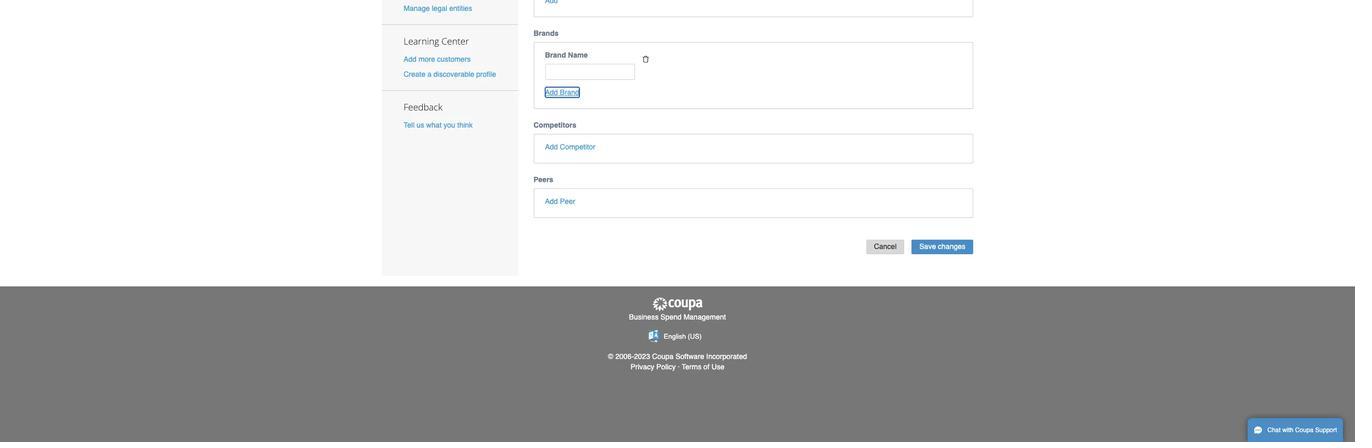 Task type: describe. For each thing, give the bounding box(es) containing it.
privacy policy link
[[631, 363, 676, 371]]

use
[[712, 363, 725, 371]]

legal
[[432, 4, 447, 12]]

management
[[684, 313, 726, 321]]

add peer
[[545, 197, 576, 205]]

policy
[[657, 363, 676, 371]]

customers
[[437, 55, 471, 63]]

more
[[419, 55, 435, 63]]

(us)
[[688, 332, 702, 340]]

cancel link
[[867, 240, 905, 254]]

terms of use
[[682, 363, 725, 371]]

add competitor button
[[545, 141, 596, 152]]

learning
[[404, 35, 439, 47]]

terms
[[682, 363, 702, 371]]

name
[[568, 51, 588, 59]]

save changes
[[920, 243, 966, 251]]

add brand
[[545, 88, 580, 96]]

©
[[608, 352, 614, 361]]

brands
[[534, 29, 559, 37]]

2023
[[634, 352, 650, 361]]

chat with coupa support button
[[1248, 418, 1344, 442]]

Brand Name text field
[[545, 64, 635, 80]]

incorporated
[[707, 352, 747, 361]]

add more customers
[[404, 55, 471, 63]]

english (us)
[[664, 332, 702, 340]]

a
[[428, 70, 432, 79]]

create a discoverable profile
[[404, 70, 496, 79]]

competitor
[[560, 143, 596, 151]]

cancel
[[874, 243, 897, 251]]

think
[[458, 121, 473, 129]]

english
[[664, 332, 686, 340]]

tell
[[404, 121, 415, 129]]

spend
[[661, 313, 682, 321]]

add peer button
[[545, 196, 576, 206]]

add for add brand
[[545, 88, 558, 96]]

0 vertical spatial coupa
[[652, 352, 674, 361]]

entities
[[449, 4, 473, 12]]

us
[[417, 121, 424, 129]]

coupa supplier portal image
[[652, 297, 704, 312]]

competitors
[[534, 121, 577, 129]]

add for add more customers
[[404, 55, 417, 63]]

create
[[404, 70, 426, 79]]

you
[[444, 121, 456, 129]]

0 vertical spatial brand
[[545, 51, 566, 59]]

coupa inside chat with coupa support button
[[1296, 427, 1314, 434]]

tell us what you think
[[404, 121, 473, 129]]

profile
[[477, 70, 496, 79]]

privacy policy
[[631, 363, 676, 371]]

discoverable
[[434, 70, 475, 79]]

privacy
[[631, 363, 655, 371]]



Task type: vqa. For each thing, say whether or not it's contained in the screenshot.
"Add" corresponding to Add Brand
yes



Task type: locate. For each thing, give the bounding box(es) containing it.
tell us what you think button
[[404, 120, 473, 130]]

add down competitors
[[545, 143, 558, 151]]

feedback
[[404, 101, 443, 113]]

changes
[[938, 243, 966, 251]]

0 horizontal spatial coupa
[[652, 352, 674, 361]]

brand left name
[[545, 51, 566, 59]]

coupa right with on the bottom of the page
[[1296, 427, 1314, 434]]

1 vertical spatial brand
[[560, 88, 580, 96]]

brand inside button
[[560, 88, 580, 96]]

add up create at the left top
[[404, 55, 417, 63]]

support
[[1316, 427, 1338, 434]]

© 2006-2023 coupa software incorporated
[[608, 352, 747, 361]]

create a discoverable profile link
[[404, 70, 496, 79]]

brand
[[545, 51, 566, 59], [560, 88, 580, 96]]

learning center
[[404, 35, 469, 47]]

brand down brand name text box
[[560, 88, 580, 96]]

1 horizontal spatial coupa
[[1296, 427, 1314, 434]]

add for add peer
[[545, 197, 558, 205]]

chat with coupa support
[[1268, 427, 1338, 434]]

coupa up policy
[[652, 352, 674, 361]]

business spend management
[[629, 313, 726, 321]]

add for add competitor
[[545, 143, 558, 151]]

software
[[676, 352, 705, 361]]

2006-
[[616, 352, 634, 361]]

with
[[1283, 427, 1294, 434]]

what
[[426, 121, 442, 129]]

peer
[[560, 197, 576, 205]]

add up competitors
[[545, 88, 558, 96]]

add
[[404, 55, 417, 63], [545, 88, 558, 96], [545, 143, 558, 151], [545, 197, 558, 205]]

add inside button
[[545, 88, 558, 96]]

brand name
[[545, 51, 588, 59]]

1 vertical spatial coupa
[[1296, 427, 1314, 434]]

manage legal entities link
[[404, 4, 473, 12]]

add left peer
[[545, 197, 558, 205]]

center
[[442, 35, 469, 47]]

business
[[629, 313, 659, 321]]

coupa
[[652, 352, 674, 361], [1296, 427, 1314, 434]]

terms of use link
[[682, 363, 725, 371]]

manage
[[404, 4, 430, 12]]

of
[[704, 363, 710, 371]]

add competitor
[[545, 143, 596, 151]]

add brand button
[[545, 87, 580, 97]]

manage legal entities
[[404, 4, 473, 12]]

save
[[920, 243, 936, 251]]

add more customers link
[[404, 55, 471, 63]]

chat
[[1268, 427, 1281, 434]]

peers
[[534, 175, 554, 184]]

save changes button
[[912, 240, 974, 254]]



